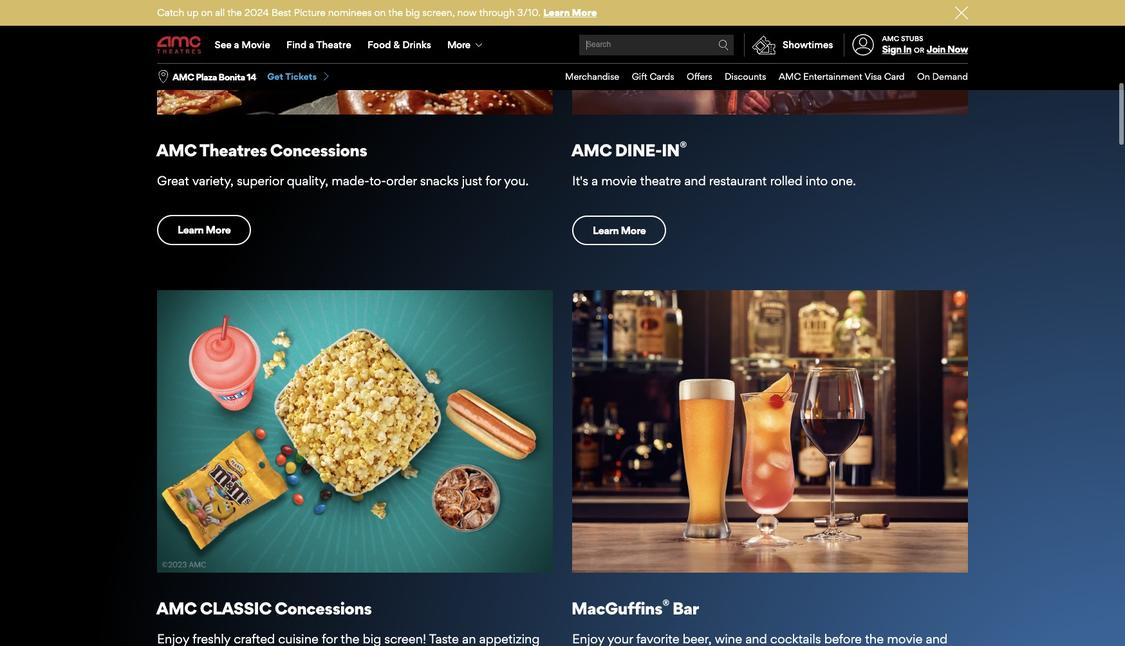 Task type: vqa. For each thing, say whether or not it's contained in the screenshot.
just at the left of page
yes



Task type: describe. For each thing, give the bounding box(es) containing it.
order
[[386, 173, 417, 189]]

now
[[947, 43, 968, 55]]

menu containing more
[[157, 27, 968, 63]]

learn for amc dine-in
[[593, 224, 619, 237]]

through
[[479, 6, 515, 19]]

amc for amc entertainment visa card
[[779, 71, 801, 82]]

catch
[[157, 6, 184, 19]]

discounts link
[[712, 64, 766, 90]]

amc classic concessions
[[156, 598, 372, 618]]

amc classic image
[[157, 290, 553, 573]]

find
[[286, 39, 307, 51]]

on demand
[[917, 71, 968, 82]]

user profile image
[[845, 34, 881, 56]]

find a theatre
[[286, 39, 351, 51]]

to-
[[369, 173, 386, 189]]

find a theatre link
[[278, 27, 359, 63]]

learn more link right 3/10.
[[543, 6, 597, 19]]

bonita
[[219, 71, 245, 82]]

amc for amc dine-in ®
[[572, 140, 612, 161]]

all
[[215, 6, 225, 19]]

or
[[914, 46, 924, 55]]

restaurant
[[709, 173, 767, 189]]

amc for amc classic concessions
[[156, 598, 197, 618]]

on demand link
[[905, 64, 968, 90]]

see a movie link
[[207, 27, 278, 63]]

showtimes image
[[745, 33, 783, 57]]

amc plaza bonita 14
[[173, 71, 256, 82]]

1 the from the left
[[227, 6, 242, 19]]

into
[[806, 173, 828, 189]]

movie
[[601, 173, 637, 189]]

a for theatre
[[309, 39, 314, 51]]

sign in or join amc stubs element
[[844, 27, 968, 63]]

now
[[457, 6, 477, 19]]

stubs
[[901, 34, 924, 43]]

for
[[486, 173, 501, 189]]

made-
[[332, 173, 369, 189]]

amc dine-in ®
[[572, 139, 687, 161]]

classic
[[200, 598, 272, 618]]

card
[[884, 71, 905, 82]]

food & drinks
[[368, 39, 431, 51]]

amc for amc plaza bonita 14
[[173, 71, 194, 82]]

get tickets
[[267, 71, 317, 82]]

one.
[[831, 173, 856, 189]]

screen,
[[422, 6, 455, 19]]

theatres
[[199, 140, 267, 160]]

amc for amc stubs sign in or join now
[[882, 34, 899, 43]]

2024
[[244, 6, 269, 19]]

variety,
[[192, 173, 234, 189]]

offers link
[[674, 64, 712, 90]]

discounts
[[725, 71, 766, 82]]

rolled
[[770, 173, 803, 189]]

more inside button
[[447, 39, 470, 51]]

in
[[662, 140, 680, 161]]

sign
[[882, 43, 902, 55]]

theatre
[[640, 173, 681, 189]]

plaza
[[196, 71, 217, 82]]

movie
[[242, 39, 270, 51]]

® inside amc dine-in ®
[[680, 139, 687, 154]]

superior
[[237, 173, 284, 189]]

it's a movie theatre and restaurant rolled into one.
[[572, 173, 856, 189]]

menu containing merchandise
[[553, 64, 968, 90]]

close this dialog image
[[1103, 621, 1116, 634]]

picture
[[294, 6, 326, 19]]

gift cards
[[632, 71, 674, 82]]

bar
[[673, 598, 699, 619]]

amc stubs sign in or join now
[[882, 34, 968, 55]]

big
[[405, 6, 420, 19]]

gift cards link
[[619, 64, 674, 90]]

get tickets link
[[267, 71, 331, 83]]

visa
[[865, 71, 882, 82]]

3/10.
[[517, 6, 541, 19]]

catch up on all the 2024 best picture nominees on the big screen, now through 3/10. learn more
[[157, 6, 597, 19]]

snacks
[[420, 173, 459, 189]]

more button
[[439, 27, 493, 63]]

you.
[[504, 173, 529, 189]]

sign in button
[[882, 43, 912, 55]]



Task type: locate. For each thing, give the bounding box(es) containing it.
&
[[393, 39, 400, 51]]

amc entertainment visa card link
[[766, 64, 905, 90]]

join
[[927, 43, 946, 55]]

more down movie
[[621, 224, 646, 237]]

gift
[[632, 71, 647, 82]]

a right 'find'
[[309, 39, 314, 51]]

®
[[680, 139, 687, 154], [662, 597, 669, 612]]

concessions for amc classic concessions
[[275, 598, 372, 618]]

1 vertical spatial menu
[[553, 64, 968, 90]]

learn more down 'variety,' on the top left of the page
[[178, 224, 231, 236]]

and
[[684, 173, 706, 189]]

1 horizontal spatial the
[[388, 6, 403, 19]]

a right it's
[[592, 173, 598, 189]]

learn for amc theatres concessions
[[178, 224, 204, 236]]

amc dine-in theatres image
[[572, 0, 968, 115]]

tickets
[[285, 71, 317, 82]]

2 learn more from the left
[[593, 224, 646, 237]]

0 horizontal spatial learn more
[[178, 224, 231, 236]]

1 horizontal spatial on
[[374, 6, 386, 19]]

2 horizontal spatial a
[[592, 173, 598, 189]]

0 horizontal spatial learn
[[178, 224, 204, 236]]

1 horizontal spatial ®
[[680, 139, 687, 154]]

menu down showtimes image
[[553, 64, 968, 90]]

learn more link for amc dine-in
[[572, 215, 666, 245]]

learn more link
[[543, 6, 597, 19], [157, 215, 251, 245], [572, 215, 666, 245]]

showtimes
[[783, 39, 833, 51]]

merchandise
[[565, 71, 619, 82]]

showtimes link
[[744, 33, 833, 57]]

amc inside button
[[173, 71, 194, 82]]

14
[[247, 71, 256, 82]]

0 vertical spatial ®
[[680, 139, 687, 154]]

2 on from the left
[[374, 6, 386, 19]]

1 learn more from the left
[[178, 224, 231, 236]]

more down the 'now'
[[447, 39, 470, 51]]

on
[[201, 6, 213, 19], [374, 6, 386, 19]]

drinks
[[402, 39, 431, 51]]

learn more link down 'variety,' on the top left of the page
[[157, 215, 251, 245]]

0 horizontal spatial ®
[[662, 597, 669, 612]]

menu
[[157, 27, 968, 63], [553, 64, 968, 90]]

0 vertical spatial concessions
[[270, 140, 367, 160]]

entertainment
[[803, 71, 863, 82]]

concessions for amc theatres concessions
[[270, 140, 367, 160]]

merchandise link
[[553, 64, 619, 90]]

cards
[[650, 71, 674, 82]]

amc theatres concessions
[[156, 140, 367, 160]]

offers
[[687, 71, 712, 82]]

demand
[[932, 71, 968, 82]]

amc inside amc dine-in ®
[[572, 140, 612, 161]]

dine-
[[615, 140, 662, 161]]

on left all
[[201, 6, 213, 19]]

0 horizontal spatial on
[[201, 6, 213, 19]]

a
[[234, 39, 239, 51], [309, 39, 314, 51], [592, 173, 598, 189]]

amc for amc theatres concessions
[[156, 140, 197, 160]]

a for movie
[[234, 39, 239, 51]]

amc inside amc stubs sign in or join now
[[882, 34, 899, 43]]

amc left plaza
[[173, 71, 194, 82]]

food
[[368, 39, 391, 51]]

amc logo image
[[157, 36, 202, 54], [157, 36, 202, 54]]

learn more link for amc theatres concessions
[[157, 215, 251, 245]]

amc up sign
[[882, 34, 899, 43]]

great variety, superior quality, made-to-order snacks just for you.
[[157, 173, 529, 189]]

it's
[[572, 173, 588, 189]]

best
[[271, 6, 291, 19]]

amc
[[882, 34, 899, 43], [779, 71, 801, 82], [173, 71, 194, 82], [156, 140, 197, 160], [572, 140, 612, 161], [156, 598, 197, 618]]

® up and
[[680, 139, 687, 154]]

1 horizontal spatial a
[[309, 39, 314, 51]]

feature fare image
[[157, 0, 553, 115]]

1 horizontal spatial learn
[[543, 6, 570, 19]]

menu up merchandise link on the top
[[157, 27, 968, 63]]

amc up it's
[[572, 140, 612, 161]]

0 horizontal spatial the
[[227, 6, 242, 19]]

on
[[917, 71, 930, 82]]

1 horizontal spatial learn more
[[593, 224, 646, 237]]

on right nominees
[[374, 6, 386, 19]]

1 vertical spatial concessions
[[275, 598, 372, 618]]

® left bar
[[662, 597, 669, 612]]

in
[[903, 43, 912, 55]]

the
[[227, 6, 242, 19], [388, 6, 403, 19]]

amc left 'classic'
[[156, 598, 197, 618]]

learn right 3/10.
[[543, 6, 570, 19]]

1 on from the left
[[201, 6, 213, 19]]

learn down 'great'
[[178, 224, 204, 236]]

2 horizontal spatial learn
[[593, 224, 619, 237]]

join now button
[[927, 43, 968, 55]]

search the AMC website text field
[[585, 40, 718, 50]]

macguffins ® bar
[[572, 597, 699, 619]]

® inside macguffins ® bar
[[662, 597, 669, 612]]

more right 3/10.
[[572, 6, 597, 19]]

nominees
[[328, 6, 372, 19]]

amc plaza bonita 14 button
[[173, 71, 256, 83]]

food & drinks link
[[359, 27, 439, 63]]

2 the from the left
[[388, 6, 403, 19]]

0 horizontal spatial a
[[234, 39, 239, 51]]

more
[[572, 6, 597, 19], [447, 39, 470, 51], [206, 224, 231, 236], [621, 224, 646, 237]]

concessions
[[270, 140, 367, 160], [275, 598, 372, 618]]

amc entertainment visa card
[[779, 71, 905, 82]]

the left the "big"
[[388, 6, 403, 19]]

macguffins
[[572, 598, 662, 619]]

learn more
[[178, 224, 231, 236], [593, 224, 646, 237]]

amc up 'great'
[[156, 140, 197, 160]]

get
[[267, 71, 283, 82]]

great
[[157, 173, 189, 189]]

see a movie
[[215, 39, 270, 51]]

up
[[187, 6, 199, 19]]

just
[[462, 173, 482, 189]]

learn
[[543, 6, 570, 19], [178, 224, 204, 236], [593, 224, 619, 237]]

a for movie
[[592, 173, 598, 189]]

learn more link down movie
[[572, 215, 666, 245]]

a right see
[[234, 39, 239, 51]]

quality,
[[287, 173, 328, 189]]

learn down movie
[[593, 224, 619, 237]]

more down 'variety,' on the top left of the page
[[206, 224, 231, 236]]

theatre
[[316, 39, 351, 51]]

0 vertical spatial menu
[[157, 27, 968, 63]]

1 vertical spatial ®
[[662, 597, 669, 612]]

see
[[215, 39, 232, 51]]

learn more for amc dine-in
[[593, 224, 646, 237]]

the right all
[[227, 6, 242, 19]]

amc down showtimes link
[[779, 71, 801, 82]]

macguffins image
[[572, 290, 968, 573]]

learn more down movie
[[593, 224, 646, 237]]

learn more for amc theatres concessions
[[178, 224, 231, 236]]

submit search icon image
[[718, 40, 729, 50]]



